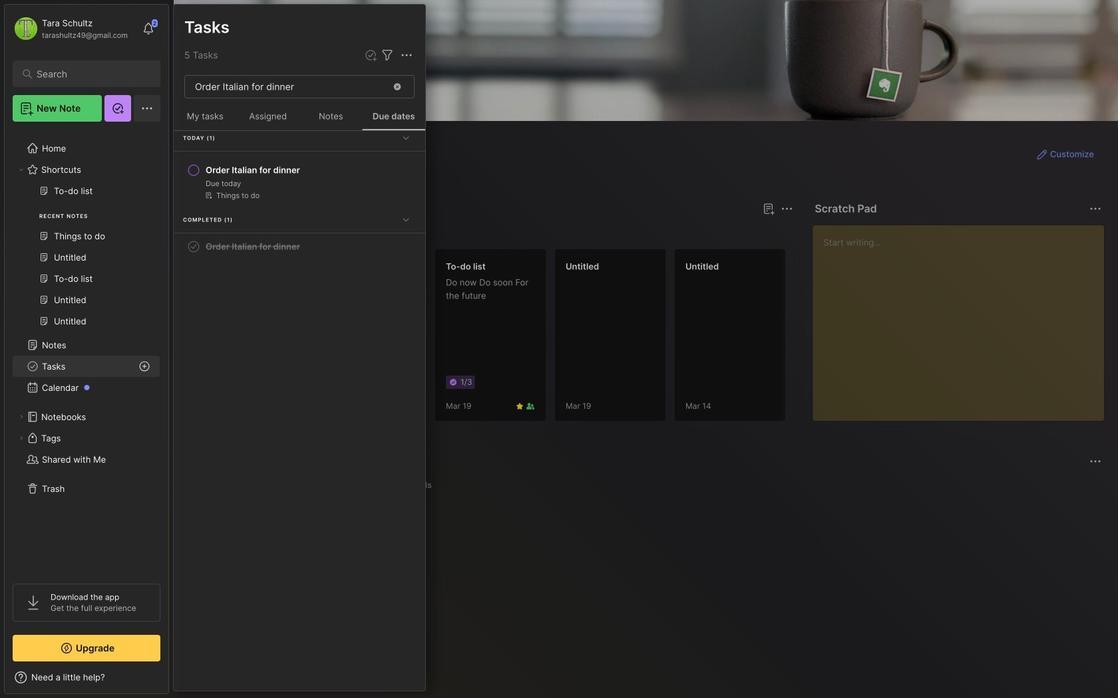 Task type: describe. For each thing, give the bounding box(es) containing it.
Account field
[[13, 15, 128, 42]]

none search field inside 'main' element
[[37, 66, 143, 82]]

Filter tasks field
[[379, 47, 395, 63]]

Search text field
[[37, 68, 143, 81]]

grid grid
[[195, 502, 1105, 683]]

WHAT'S NEW field
[[5, 668, 168, 689]]

filter tasks image
[[379, 47, 395, 63]]

1 tab list from the top
[[198, 225, 791, 241]]

More actions and view options field
[[395, 47, 415, 63]]

group inside tree
[[13, 180, 160, 340]]

more actions and view options image
[[399, 47, 415, 63]]

2 tab list from the top
[[198, 478, 1099, 494]]

collapse today image
[[399, 131, 413, 145]]

main element
[[0, 0, 173, 699]]

1 row from the top
[[179, 158, 420, 206]]



Task type: locate. For each thing, give the bounding box(es) containing it.
None search field
[[37, 66, 143, 82]]

row group
[[174, 126, 425, 260], [195, 249, 1118, 430]]

tree
[[5, 130, 168, 572]]

2 row from the top
[[179, 235, 420, 259]]

Find tasks… text field
[[187, 76, 384, 98]]

Start writing… text field
[[823, 226, 1103, 411]]

new task image
[[364, 49, 377, 62]]

tree inside 'main' element
[[5, 130, 168, 572]]

tab
[[198, 225, 237, 241], [242, 225, 296, 241], [254, 478, 294, 494], [401, 478, 438, 494]]

group
[[13, 180, 160, 340]]

1 vertical spatial row
[[179, 235, 420, 259]]

1 vertical spatial tab list
[[198, 478, 1099, 494]]

click to collapse image
[[168, 674, 178, 690]]

tab list
[[198, 225, 791, 241], [198, 478, 1099, 494]]

row
[[179, 158, 420, 206], [179, 235, 420, 259]]

expand notebooks image
[[17, 413, 25, 421]]

expand tags image
[[17, 435, 25, 443]]

0 vertical spatial tab list
[[198, 225, 791, 241]]

0 vertical spatial row
[[179, 158, 420, 206]]

collapse completed image
[[399, 213, 413, 226]]



Task type: vqa. For each thing, say whether or not it's contained in the screenshot.
search box within main element
yes



